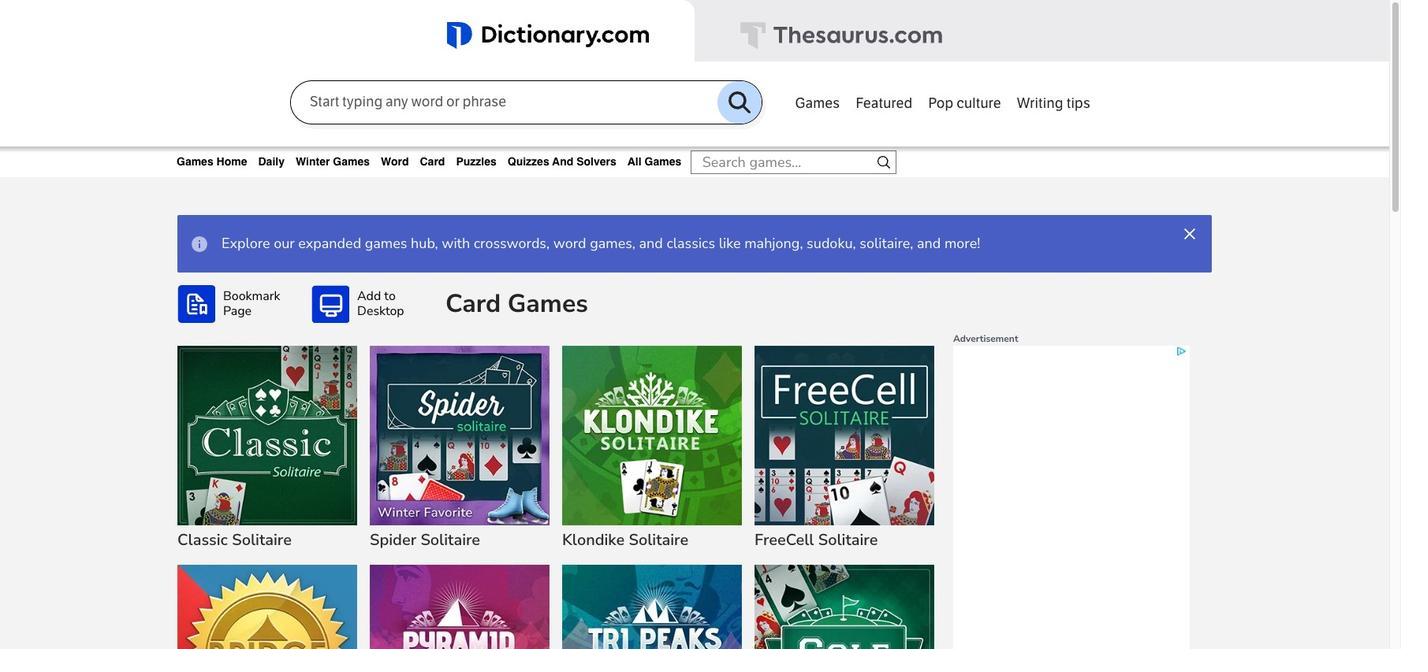 Task type: vqa. For each thing, say whether or not it's contained in the screenshot.
Easy Crossword image
no



Task type: describe. For each thing, give the bounding box(es) containing it.
freecell solitaire
[[755, 530, 878, 551]]

pages menu element
[[788, 80, 1099, 147]]

add to desktop button
[[312, 286, 430, 323]]

like
[[719, 234, 741, 253]]

home
[[217, 155, 247, 168]]

golf solitaire image
[[755, 566, 935, 650]]

games home link
[[177, 155, 247, 168]]

freecell
[[755, 530, 814, 551]]

daily link
[[258, 155, 285, 168]]

1 horizontal spatial and
[[639, 234, 663, 253]]

add
[[357, 288, 381, 305]]

games link
[[788, 87, 848, 117]]

daily
[[258, 155, 285, 168]]

with
[[442, 234, 470, 253]]

card
[[446, 287, 501, 321]]

bookmark page
[[223, 288, 280, 320]]

klondike
[[562, 530, 625, 551]]

all games
[[628, 155, 682, 168]]

featured link
[[848, 87, 921, 117]]

spider solitaire
[[370, 530, 480, 551]]

pyramid solitaire image
[[370, 566, 550, 650]]

solitaire for spider solitaire
[[421, 530, 480, 551]]

klondike solitaire link
[[562, 346, 742, 553]]

add to desktop
[[357, 288, 404, 320]]

classic solitaire
[[177, 530, 292, 551]]

bridge game image
[[177, 566, 357, 650]]

writing tips link
[[1009, 87, 1099, 117]]

card
[[420, 155, 445, 168]]

quizzes
[[508, 155, 550, 168]]

classics
[[667, 234, 715, 253]]

spider solitaire link
[[370, 346, 550, 553]]

spider
[[370, 530, 417, 551]]

search button image
[[878, 156, 891, 168]]

solitaire for klondike solitaire
[[629, 530, 689, 551]]

klondike solitaire
[[562, 530, 689, 551]]

card games
[[446, 287, 588, 321]]

0 horizontal spatial word
[[381, 155, 409, 168]]

tips
[[1067, 95, 1091, 112]]

solitaire for classic solitaire
[[232, 530, 292, 551]]

games inside pages menu element
[[795, 95, 840, 112]]

games left home
[[177, 155, 214, 168]]

sudoku,
[[807, 234, 856, 253]]

solvers
[[577, 155, 617, 168]]

quizzes and solvers link
[[508, 155, 617, 168]]

classic solitaire image
[[177, 346, 357, 526]]



Task type: locate. For each thing, give the bounding box(es) containing it.
games for winter games
[[333, 155, 370, 168]]

4 solitaire from the left
[[819, 530, 878, 551]]

games for card games
[[508, 287, 588, 321]]

and
[[552, 155, 574, 168], [639, 234, 663, 253], [917, 234, 941, 253]]

spider solitaire image
[[370, 346, 550, 526]]

solitaire,
[[860, 234, 914, 253]]

1 vertical spatial word
[[553, 234, 586, 253]]

games home
[[177, 155, 247, 168]]

crosswords,
[[474, 234, 550, 253]]

solitaire right 'freecell'
[[819, 530, 878, 551]]

explore our expanded games hub, with crosswords, word games, and classics like mahjong, sudoku, solitaire, and more!
[[222, 234, 981, 253]]

pop culture link
[[921, 87, 1009, 117]]

games
[[365, 234, 407, 253]]

pop culture
[[929, 95, 1002, 112]]

classic
[[177, 530, 228, 551]]

Start typing any word or phrase text field
[[291, 93, 718, 112]]

puzzles link
[[456, 155, 497, 168]]

winter
[[296, 155, 330, 168]]

culture
[[957, 95, 1002, 112]]

klondike solitaire image
[[562, 346, 742, 526]]

bookmark
[[223, 288, 280, 305]]

desktop
[[357, 303, 404, 320]]

featured
[[856, 95, 913, 112]]

classic solitaire link
[[177, 346, 357, 553]]

explore
[[222, 234, 270, 253]]

solitaire for freecell solitaire
[[819, 530, 878, 551]]

games right all
[[645, 155, 682, 168]]

quizzes and solvers
[[508, 155, 617, 168]]

0 horizontal spatial and
[[552, 155, 574, 168]]

advertisement element
[[954, 346, 1190, 650]]

games right winter
[[333, 155, 370, 168]]

switch site tab list
[[0, 0, 1390, 62]]

solitaire
[[232, 530, 292, 551], [421, 530, 480, 551], [629, 530, 689, 551], [819, 530, 878, 551]]

bookmark page button
[[177, 286, 296, 323]]

games left featured
[[795, 95, 840, 112]]

2 solitaire from the left
[[421, 530, 480, 551]]

games for all games
[[645, 155, 682, 168]]

games
[[795, 95, 840, 112], [177, 155, 214, 168], [333, 155, 370, 168], [645, 155, 682, 168], [508, 287, 588, 321]]

games down crosswords,
[[508, 287, 588, 321]]

puzzles
[[456, 155, 497, 168]]

hub,
[[411, 234, 438, 253]]

and right games,
[[639, 234, 663, 253]]

freecell solitaire link
[[755, 346, 935, 553]]

and left solvers
[[552, 155, 574, 168]]

winter games
[[296, 155, 370, 168]]

more!
[[945, 234, 981, 253]]

word link
[[381, 155, 409, 168]]

solitaire right "klondike"
[[629, 530, 689, 551]]

3 solitaire from the left
[[629, 530, 689, 551]]

0 vertical spatial word
[[381, 155, 409, 168]]

and left 'more!'
[[917, 234, 941, 253]]

tri-peaks solitaire image
[[562, 566, 742, 650]]

writing tips
[[1017, 95, 1091, 112]]

page
[[223, 303, 252, 320]]

1 solitaire from the left
[[232, 530, 292, 551]]

1 horizontal spatial word
[[553, 234, 586, 253]]

solitaire right spider
[[421, 530, 480, 551]]

word
[[381, 155, 409, 168], [553, 234, 586, 253]]

to
[[384, 288, 396, 305]]

solitaire right classic
[[232, 530, 292, 551]]

all games link
[[628, 155, 682, 168]]

freecell solitaire image
[[755, 346, 935, 526]]

our
[[274, 234, 295, 253]]

all
[[628, 155, 642, 168]]

2 horizontal spatial and
[[917, 234, 941, 253]]

winter games link
[[296, 155, 370, 168]]

word left games,
[[553, 234, 586, 253]]

games,
[[590, 234, 636, 253]]

pop
[[929, 95, 954, 112]]

search input text field
[[691, 150, 873, 174]]

word left card
[[381, 155, 409, 168]]

writing
[[1017, 95, 1064, 112]]

advertisement
[[954, 333, 1019, 345]]

mahjong,
[[745, 234, 803, 253]]

expanded
[[298, 234, 361, 253]]

card link
[[420, 155, 445, 168]]



